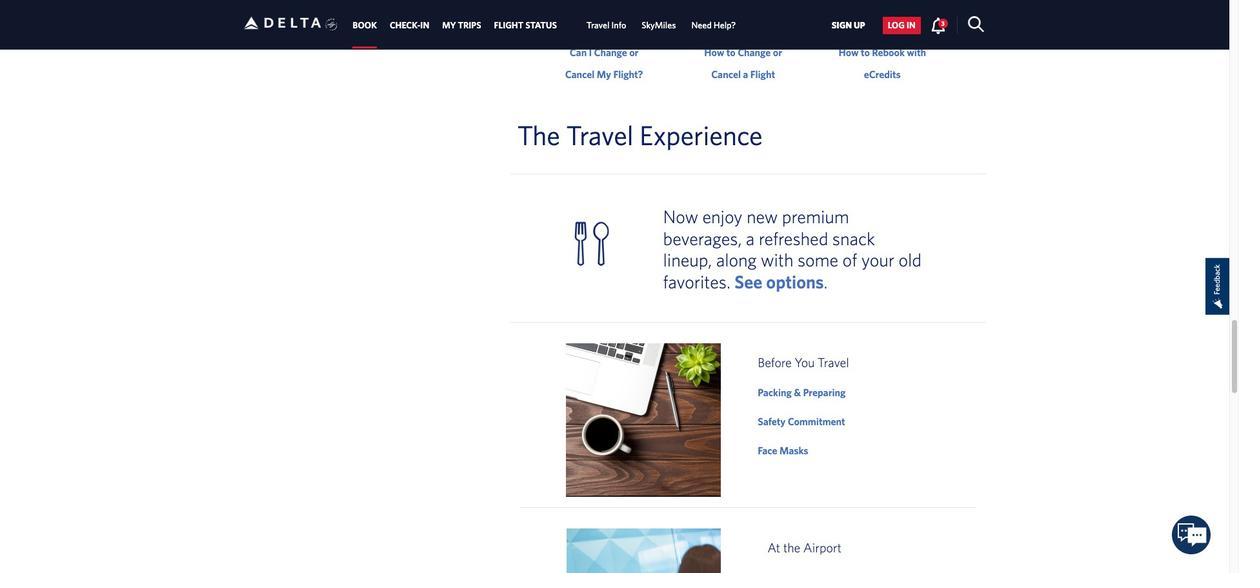 Task type: describe. For each thing, give the bounding box(es) containing it.
travel calendar image
[[561, 0, 658, 41]]

1 vertical spatial travel
[[567, 120, 634, 151]]

how to change or cancel a flight
[[705, 47, 783, 80]]

how to rebook with ecredits link
[[839, 47, 927, 80]]

book link
[[353, 14, 377, 37]]

with inside 'now enjoy new premium beverages, a refreshed snack lineup, along with some of your old favorites.'
[[761, 249, 794, 271]]

packing & preparing link
[[758, 387, 846, 398]]

the
[[518, 120, 560, 151]]

the
[[784, 540, 801, 555]]

packing & preparing
[[758, 387, 846, 398]]

you
[[795, 355, 815, 370]]

skymiles
[[642, 20, 676, 31]]

status
[[526, 20, 557, 31]]

premium
[[783, 206, 850, 227]]

tab list containing book
[[346, 0, 744, 49]]

your
[[862, 249, 895, 271]]

lineup,
[[664, 249, 712, 271]]

check-in link
[[390, 14, 430, 37]]

sign
[[832, 20, 852, 31]]

ecredits
[[864, 69, 901, 80]]

safety commitment link
[[758, 416, 846, 427]]

need help?
[[692, 20, 736, 31]]

my
[[597, 69, 612, 80]]

at
[[768, 540, 781, 555]]

to for change
[[727, 47, 736, 58]]

travel info
[[587, 20, 627, 31]]

before
[[758, 355, 792, 370]]

log in
[[888, 20, 916, 31]]

check-in
[[390, 20, 430, 31]]

flight
[[751, 69, 776, 80]]

packing
[[758, 387, 792, 398]]

trips
[[458, 20, 481, 31]]

to for rebook
[[861, 47, 870, 58]]

face masks link
[[758, 445, 809, 456]]

sign up link
[[827, 17, 871, 34]]

log in button
[[883, 17, 921, 34]]

see options link
[[735, 271, 824, 292]]

flight status
[[494, 20, 557, 31]]

sign up
[[832, 20, 866, 31]]

or for can i change or cancel my flight?
[[630, 47, 639, 58]]

2 vertical spatial travel
[[818, 355, 850, 370]]

commitment
[[788, 416, 846, 427]]

change for flight?
[[594, 47, 628, 58]]

some
[[798, 249, 839, 271]]

my
[[443, 20, 456, 31]]

ecredit icon image
[[839, 0, 936, 41]]

with inside how to rebook with ecredits
[[907, 47, 927, 58]]



Task type: locate. For each thing, give the bounding box(es) containing it.
need
[[692, 20, 712, 31]]

2 to from the left
[[861, 47, 870, 58]]

cancel
[[565, 69, 595, 80], [712, 69, 741, 80]]

face masks
[[758, 445, 809, 456]]

cancel for how
[[712, 69, 741, 80]]

2 cancel from the left
[[712, 69, 741, 80]]

snack
[[833, 228, 875, 249]]

delta air lines image
[[244, 3, 321, 43]]

travel down 'my'
[[567, 120, 634, 151]]

1 cancel from the left
[[565, 69, 595, 80]]

cancel for can
[[565, 69, 595, 80]]

favorites.
[[664, 271, 731, 292]]

or
[[630, 47, 639, 58], [773, 47, 783, 58]]

or up flight
[[773, 47, 783, 58]]

safety
[[758, 416, 786, 427]]

new
[[747, 206, 778, 227]]

0 vertical spatial travel
[[587, 20, 610, 31]]

cancel left flight
[[712, 69, 741, 80]]

cancel inside can i change or cancel my flight?
[[565, 69, 595, 80]]

my trips
[[443, 20, 481, 31]]

see
[[735, 271, 763, 292]]

travel info link
[[587, 14, 627, 37]]

2 how from the left
[[839, 47, 859, 58]]

of
[[843, 249, 858, 271]]

safety commitment
[[758, 416, 846, 427]]

flight
[[494, 20, 524, 31]]

need help? link
[[692, 14, 736, 37]]

beverages,
[[664, 228, 742, 249]]

masks
[[780, 445, 809, 456]]

1 to from the left
[[727, 47, 736, 58]]

0 horizontal spatial with
[[761, 249, 794, 271]]

a
[[744, 69, 749, 80], [746, 228, 755, 249]]

up
[[854, 20, 866, 31]]

with down in
[[907, 47, 927, 58]]

travel left info
[[587, 20, 610, 31]]

preparing
[[804, 387, 846, 398]]

tab list
[[346, 0, 744, 49]]

1 horizontal spatial change
[[738, 47, 771, 58]]

can i change or cancel my flight? link
[[565, 47, 644, 80]]

0 horizontal spatial change
[[594, 47, 628, 58]]

airport
[[804, 540, 842, 555]]

3 link
[[931, 17, 948, 34]]

now
[[664, 206, 699, 227]]

or inside can i change or cancel my flight?
[[630, 47, 639, 58]]

log
[[888, 20, 905, 31]]

old
[[899, 249, 922, 271]]

along
[[717, 249, 757, 271]]

1 horizontal spatial how
[[839, 47, 859, 58]]

a for flight
[[744, 69, 749, 80]]

2 change from the left
[[738, 47, 771, 58]]

change up flight
[[738, 47, 771, 58]]

face
[[758, 445, 778, 456]]

or for how to change or cancel a flight
[[773, 47, 783, 58]]

0 vertical spatial a
[[744, 69, 749, 80]]

or up flight?
[[630, 47, 639, 58]]

1 or from the left
[[630, 47, 639, 58]]

&
[[794, 387, 801, 398]]

i
[[589, 47, 592, 58]]

1 horizontal spatial with
[[907, 47, 927, 58]]

1 how from the left
[[705, 47, 725, 58]]

my trips link
[[443, 14, 481, 37]]

cancel down "can"
[[565, 69, 595, 80]]

change
[[594, 47, 628, 58], [738, 47, 771, 58]]

how to rebook with ecredits
[[839, 47, 927, 80]]

1 horizontal spatial or
[[773, 47, 783, 58]]

cancel inside how to change or cancel a flight
[[712, 69, 741, 80]]

change for flight
[[738, 47, 771, 58]]

now enjoy new premium beverages, a refreshed snack lineup, along with some of your old favorites.
[[664, 206, 922, 292]]

in
[[907, 20, 916, 31]]

travel
[[587, 20, 610, 31], [567, 120, 634, 151], [818, 355, 850, 370]]

3
[[942, 19, 945, 27]]

book
[[353, 20, 377, 31]]

laptop open with tickets on screen image
[[700, 0, 797, 41]]

change right i
[[594, 47, 628, 58]]

experience
[[640, 120, 763, 151]]

a for refreshed
[[746, 228, 755, 249]]

how for how to rebook with ecredits
[[839, 47, 859, 58]]

in
[[421, 20, 430, 31]]

0 horizontal spatial to
[[727, 47, 736, 58]]

how to change or cancel a flight link
[[705, 47, 783, 80]]

message us image
[[1173, 516, 1212, 555]]

to inside how to change or cancel a flight
[[727, 47, 736, 58]]

1 vertical spatial a
[[746, 228, 755, 249]]

with up see options 'link'
[[761, 249, 794, 271]]

refreshed
[[759, 228, 829, 249]]

0 vertical spatial with
[[907, 47, 927, 58]]

a inside how to change or cancel a flight
[[744, 69, 749, 80]]

how for how to change or cancel a flight
[[705, 47, 725, 58]]

travel right you
[[818, 355, 850, 370]]

to inside how to rebook with ecredits
[[861, 47, 870, 58]]

to
[[727, 47, 736, 58], [861, 47, 870, 58]]

flight?
[[614, 69, 644, 80]]

.
[[824, 271, 828, 292]]

a inside 'now enjoy new premium beverages, a refreshed snack lineup, along with some of your old favorites.'
[[746, 228, 755, 249]]

how inside how to rebook with ecredits
[[839, 47, 859, 58]]

1 vertical spatial with
[[761, 249, 794, 271]]

at the airport
[[768, 540, 842, 555]]

skyteam image
[[325, 4, 338, 45]]

how down sign up
[[839, 47, 859, 58]]

info
[[612, 20, 627, 31]]

a left flight
[[744, 69, 749, 80]]

with
[[907, 47, 927, 58], [761, 249, 794, 271]]

1 change from the left
[[594, 47, 628, 58]]

0 horizontal spatial cancel
[[565, 69, 595, 80]]

help?
[[714, 20, 736, 31]]

before you travel
[[758, 355, 850, 370]]

to down help?
[[727, 47, 736, 58]]

change inside can i change or cancel my flight?
[[594, 47, 628, 58]]

to left rebook
[[861, 47, 870, 58]]

0 horizontal spatial or
[[630, 47, 639, 58]]

how down need help?
[[705, 47, 725, 58]]

can
[[570, 47, 587, 58]]

travel inside the "travel info" link
[[587, 20, 610, 31]]

skymiles link
[[642, 14, 676, 37]]

check-
[[390, 20, 421, 31]]

how
[[705, 47, 725, 58], [839, 47, 859, 58]]

2 or from the left
[[773, 47, 783, 58]]

the travel experience
[[518, 120, 763, 151]]

change inside how to change or cancel a flight
[[738, 47, 771, 58]]

flight status link
[[494, 14, 557, 37]]

1 horizontal spatial cancel
[[712, 69, 741, 80]]

a down the new
[[746, 228, 755, 249]]

how inside how to change or cancel a flight
[[705, 47, 725, 58]]

can i change or cancel my flight?
[[565, 47, 644, 80]]

enjoy
[[703, 206, 743, 227]]

see options .
[[735, 271, 832, 292]]

options
[[767, 271, 824, 292]]

or inside how to change or cancel a flight
[[773, 47, 783, 58]]

0 horizontal spatial how
[[705, 47, 725, 58]]

1 horizontal spatial to
[[861, 47, 870, 58]]

rebook
[[873, 47, 905, 58]]



Task type: vqa. For each thing, say whether or not it's contained in the screenshot.
premium at the right
yes



